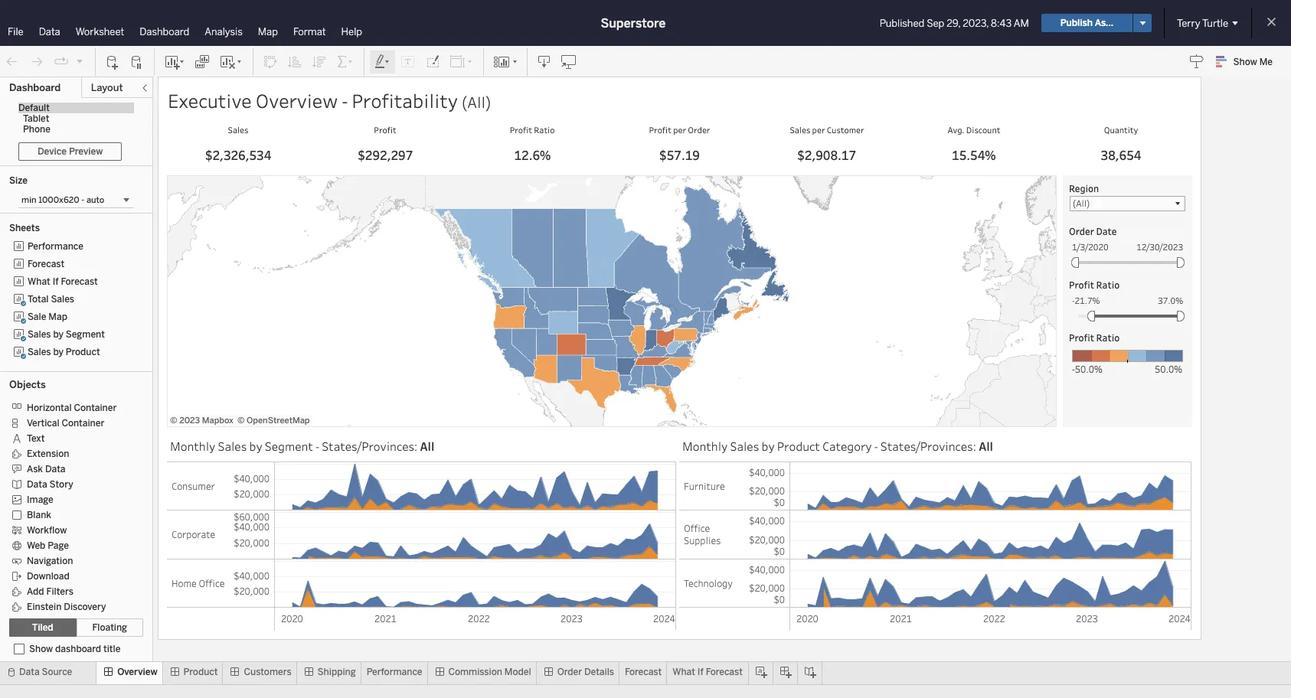 Task type: locate. For each thing, give the bounding box(es) containing it.
1 horizontal spatial segment
[[265, 439, 313, 454]]

segment down openstreetmap
[[265, 439, 313, 454]]

2023
[[179, 416, 200, 426]]

1 horizontal spatial product
[[184, 667, 218, 678]]

redo image
[[29, 54, 44, 69]]

0 vertical spatial profit
[[1070, 279, 1095, 291]]

sales up sale map
[[51, 294, 74, 305]]

0 horizontal spatial if
[[53, 277, 59, 287]]

2 monthly from the left
[[683, 439, 728, 454]]

download image
[[537, 54, 552, 69]]

profit up -50.0%
[[1070, 332, 1095, 344]]

dashboard
[[140, 26, 189, 38], [9, 82, 61, 93]]

product down sales by segment
[[66, 347, 100, 358]]

0 vertical spatial container
[[74, 403, 117, 414]]

total sales
[[28, 294, 74, 305]]

replay animation image left new data source icon
[[75, 56, 84, 66]]

order up 1/3/2020
[[1070, 225, 1095, 238]]

1 horizontal spatial states/provinces:
[[881, 439, 977, 454]]

profit ratio
[[1070, 279, 1120, 291], [1070, 332, 1120, 344]]

Profit per Order, . Press Space to toggle selection. Press Escape to go back to the left margin. Use arrow keys to navigate headers text field
[[606, 121, 754, 139]]

0 horizontal spatial all
[[420, 439, 435, 454]]

overview down sort ascending icon
[[256, 88, 338, 113]]

© 2023 mapbox © openstreetmap
[[170, 416, 310, 426]]

1 horizontal spatial map
[[258, 26, 278, 38]]

turtle
[[1203, 17, 1229, 29]]

0 horizontal spatial map
[[49, 312, 67, 323]]

data down ask on the bottom left of page
[[27, 479, 47, 490]]

container down horizontal container
[[62, 418, 104, 429]]

2 states/provinces: from the left
[[881, 439, 977, 454]]

0 horizontal spatial show
[[29, 644, 53, 655]]

1 © from the left
[[170, 416, 177, 426]]

list box
[[9, 238, 143, 367]]

dashboard up new worksheet "image"
[[140, 26, 189, 38]]

commission model
[[449, 667, 531, 678]]

fit image
[[450, 54, 474, 69]]

floating
[[92, 623, 127, 634]]

Home Office, Segment. Press Space to toggle selection. Press Escape to go back to the left margin. Use arrow keys to navigate headers text field
[[167, 559, 228, 608]]

sort ascending image
[[287, 54, 303, 69]]

0 vertical spatial segment
[[66, 329, 105, 340]]

if
[[53, 277, 59, 287], [698, 667, 704, 678]]

sales down sale
[[28, 329, 51, 340]]

0 horizontal spatial performance
[[28, 241, 83, 252]]

1 vertical spatial show
[[29, 644, 53, 655]]

map down total sales
[[49, 312, 67, 323]]

0 horizontal spatial segment
[[66, 329, 105, 340]]

0 horizontal spatial dashboard
[[9, 82, 61, 93]]

segment inside list box
[[66, 329, 105, 340]]

map inside list box
[[49, 312, 67, 323]]

1 vertical spatial container
[[62, 418, 104, 429]]

sales up 'furniture, category. press space to toggle selection. press escape to go back to the left margin. use arrow keys to navigate headers' text field
[[731, 439, 760, 454]]

Sales, . Press Space to toggle selection. Press Escape to go back to the left margin. Use arrow keys to navigate headers text field
[[165, 121, 312, 139]]

container inside vertical container option
[[62, 418, 104, 429]]

profit ratio up -50.0%
[[1070, 332, 1120, 344]]

1 vertical spatial order
[[558, 667, 582, 678]]

map up swap rows and columns image
[[258, 26, 278, 38]]

vertical
[[27, 418, 59, 429]]

Profit Ratio, . Press Space to toggle selection. Press Escape to go back to the left margin. Use arrow keys to navigate headers text field
[[459, 121, 606, 139]]

customers
[[244, 667, 292, 678]]

sep
[[927, 17, 945, 29]]

container inside horizontal container option
[[74, 403, 117, 414]]

total
[[28, 294, 49, 305]]

performance inside list box
[[28, 241, 83, 252]]

0 vertical spatial order
[[1070, 225, 1095, 238]]

me
[[1260, 57, 1273, 67]]

Sales per Customer, . Press Space to toggle selection. Press Escape to go back to the left margin. Use arrow keys to navigate headers text field
[[754, 121, 901, 139]]

vertical container
[[27, 418, 104, 429]]

commission
[[449, 667, 503, 678]]

product left category
[[778, 439, 820, 454]]

(all)
[[462, 92, 491, 112]]

sales down © 2023 mapbox © openstreetmap
[[218, 439, 247, 454]]

dashboard
[[55, 644, 101, 655]]

forecast
[[28, 259, 64, 270], [61, 277, 98, 287], [625, 667, 662, 678], [706, 667, 743, 678]]

device preview button
[[18, 143, 122, 161]]

2 profit from the top
[[1070, 332, 1095, 344]]

date
[[1097, 225, 1117, 238]]

performance
[[28, 241, 83, 252], [367, 667, 423, 678]]

order for order details
[[558, 667, 582, 678]]

download option
[[9, 569, 132, 584]]

einstein discovery option
[[9, 599, 132, 614]]

swap rows and columns image
[[263, 54, 278, 69]]

data up redo icon
[[39, 26, 60, 38]]

format
[[293, 26, 326, 38]]

show/hide cards image
[[493, 54, 518, 69]]

0 horizontal spatial states/provinces:
[[322, 439, 418, 454]]

page
[[48, 541, 69, 552]]

profit
[[1070, 279, 1095, 291], [1070, 332, 1095, 344]]

1 vertical spatial if
[[698, 667, 704, 678]]

1 horizontal spatial what
[[673, 667, 696, 678]]

superstore
[[601, 16, 666, 30]]

0 horizontal spatial ©
[[170, 416, 177, 426]]

©
[[170, 416, 177, 426], [237, 416, 245, 426]]

0 horizontal spatial monthly
[[170, 439, 215, 454]]

0 horizontal spatial 50.0%
[[1076, 363, 1103, 375]]

container up vertical container option
[[74, 403, 117, 414]]

1 horizontal spatial show
[[1234, 57, 1258, 67]]

performance down sheets
[[28, 241, 83, 252]]

title
[[103, 644, 121, 655]]

1 horizontal spatial ©
[[237, 416, 245, 426]]

add filters option
[[9, 584, 132, 599]]

data left source
[[19, 667, 40, 678]]

1 horizontal spatial dashboard
[[140, 26, 189, 38]]

file
[[8, 26, 24, 38]]

monthly sales by segment - states/provinces: all
[[170, 439, 435, 454]]

sort descending image
[[312, 54, 327, 69]]

ratio up 21.7%
[[1097, 279, 1120, 291]]

1 profit ratio from the top
[[1070, 279, 1120, 291]]

0 horizontal spatial product
[[66, 347, 100, 358]]

show left me
[[1234, 57, 1258, 67]]

show me
[[1234, 57, 1273, 67]]

1 horizontal spatial monthly
[[683, 439, 728, 454]]

0 horizontal spatial what if forecast
[[28, 277, 98, 287]]

worksheet
[[76, 26, 124, 38]]

show for show dashboard title
[[29, 644, 53, 655]]

layout
[[91, 82, 123, 93]]

0 vertical spatial product
[[66, 347, 100, 358]]

text option
[[9, 431, 132, 446]]

1 vertical spatial ratio
[[1097, 332, 1120, 344]]

source
[[42, 667, 72, 678]]

dashboard up default
[[9, 82, 61, 93]]

show down tiled
[[29, 644, 53, 655]]

order left details
[[558, 667, 582, 678]]

profit ratio up 21.7%
[[1070, 279, 1120, 291]]

performance right shipping
[[367, 667, 423, 678]]

einstein discovery
[[27, 602, 106, 613]]

0 vertical spatial ratio
[[1097, 279, 1120, 291]]

2 horizontal spatial product
[[778, 439, 820, 454]]

2023,
[[963, 17, 989, 29]]

1 vertical spatial product
[[778, 439, 820, 454]]

0 vertical spatial map
[[258, 26, 278, 38]]

0 horizontal spatial order
[[558, 667, 582, 678]]

profitability
[[352, 88, 458, 113]]

order for order date
[[1070, 225, 1095, 238]]

am
[[1014, 17, 1030, 29]]

all
[[420, 439, 435, 454], [979, 439, 994, 454]]

product left the customers
[[184, 667, 218, 678]]

overview
[[256, 88, 338, 113], [117, 667, 158, 678]]

highlight image
[[374, 54, 392, 69]]

container
[[74, 403, 117, 414], [62, 418, 104, 429]]

2 © from the left
[[237, 416, 245, 426]]

totals image
[[336, 54, 355, 69]]

add
[[27, 587, 44, 597]]

8:43
[[992, 17, 1012, 29]]

2 profit ratio from the top
[[1070, 332, 1120, 344]]

© left 2023 at left bottom
[[170, 416, 177, 426]]

show inside "button"
[[1234, 57, 1258, 67]]

ratio
[[1097, 279, 1120, 291], [1097, 332, 1120, 344]]

map element
[[167, 175, 1057, 427]]

0 vertical spatial performance
[[28, 241, 83, 252]]

21.7%
[[1075, 295, 1101, 306]]

replay animation image right redo icon
[[54, 54, 69, 69]]

0 vertical spatial overview
[[256, 88, 338, 113]]

1 states/provinces: from the left
[[322, 439, 418, 454]]

size
[[9, 175, 28, 186]]

map
[[258, 26, 278, 38], [49, 312, 67, 323]]

auto
[[87, 195, 104, 205]]

1 horizontal spatial 50.0%
[[1155, 363, 1183, 375]]

horizontal container
[[27, 403, 117, 414]]

phone
[[23, 124, 51, 135]]

sales for total sales
[[51, 294, 74, 305]]

sales by product
[[28, 347, 100, 358]]

29,
[[947, 17, 961, 29]]

states/provinces:
[[322, 439, 418, 454], [881, 439, 977, 454]]

1 vertical spatial map
[[49, 312, 67, 323]]

0 horizontal spatial overview
[[117, 667, 158, 678]]

-
[[342, 88, 348, 113], [81, 195, 84, 205], [1073, 295, 1075, 306], [1073, 363, 1076, 375], [316, 439, 319, 454], [875, 439, 879, 454]]

0 vertical spatial if
[[53, 277, 59, 287]]

overview down title at left
[[117, 667, 158, 678]]

1 horizontal spatial all
[[979, 439, 994, 454]]

0 vertical spatial dashboard
[[140, 26, 189, 38]]

navigation
[[27, 556, 73, 567]]

0 vertical spatial profit ratio
[[1070, 279, 1120, 291]]

0 horizontal spatial replay animation image
[[54, 54, 69, 69]]

sales
[[51, 294, 74, 305], [28, 329, 51, 340], [28, 347, 51, 358], [218, 439, 247, 454], [731, 439, 760, 454]]

ratio up -50.0%
[[1097, 332, 1120, 344]]

replay animation image
[[54, 54, 69, 69], [75, 56, 84, 66]]

50.0% down the 37.0%
[[1155, 363, 1183, 375]]

1 monthly from the left
[[170, 439, 215, 454]]

sales for monthly sales by segment - states/provinces: all
[[218, 439, 247, 454]]

profit up -21.7%
[[1070, 279, 1095, 291]]

1 vertical spatial performance
[[367, 667, 423, 678]]

monthly up 'furniture, category. press space to toggle selection. press escape to go back to the left margin. use arrow keys to navigate headers' text field
[[683, 439, 728, 454]]

1/3/2020
[[1073, 241, 1109, 253]]

segment up sales by product
[[66, 329, 105, 340]]

what
[[28, 277, 50, 287], [673, 667, 696, 678]]

by
[[53, 329, 63, 340], [53, 347, 63, 358], [249, 439, 262, 454], [762, 439, 775, 454]]

50.0% down 21.7%
[[1076, 363, 1103, 375]]

0 vertical spatial what if forecast
[[28, 277, 98, 287]]

0 horizontal spatial what
[[28, 277, 50, 287]]

0 vertical spatial show
[[1234, 57, 1258, 67]]

marks. press enter to open the view data window.. use arrow keys to navigate data visualization elements. image
[[165, 139, 1195, 172], [167, 175, 1057, 428], [274, 462, 677, 608], [790, 462, 1192, 608]]

data for data story
[[27, 479, 47, 490]]

© right mapbox
[[237, 416, 245, 426]]

1 horizontal spatial order
[[1070, 225, 1095, 238]]

monthly down 2023 at left bottom
[[170, 439, 215, 454]]

publish as...
[[1061, 18, 1114, 28]]

1 vertical spatial profit
[[1070, 332, 1095, 344]]

1 vertical spatial profit ratio
[[1070, 332, 1120, 344]]

ask data option
[[9, 461, 132, 477]]

download
[[27, 571, 70, 582]]

model
[[505, 667, 531, 678]]

data story option
[[9, 477, 132, 492]]

executive
[[168, 88, 252, 113]]

1000x620
[[38, 195, 79, 205]]

sales for monthly sales by product category - states/provinces: all
[[731, 439, 760, 454]]

order
[[1070, 225, 1095, 238], [558, 667, 582, 678]]

published sep 29, 2023, 8:43 am
[[880, 17, 1030, 29]]

1 vertical spatial what
[[673, 667, 696, 678]]

1 horizontal spatial overview
[[256, 88, 338, 113]]

undo image
[[5, 54, 20, 69]]

show
[[1234, 57, 1258, 67], [29, 644, 53, 655]]

horizontal
[[27, 403, 72, 414]]

1 vertical spatial what if forecast
[[673, 667, 743, 678]]

mapbox
[[202, 416, 234, 426]]

Corporate, Segment. Press Space to toggle selection. Press Escape to go back to the left margin. Use arrow keys to navigate headers text field
[[167, 510, 228, 559]]

segment
[[66, 329, 105, 340], [265, 439, 313, 454]]

container for horizontal container
[[74, 403, 117, 414]]



Task type: describe. For each thing, give the bounding box(es) containing it.
1 horizontal spatial what if forecast
[[673, 667, 743, 678]]

1 vertical spatial dashboard
[[9, 82, 61, 93]]

publish as... button
[[1042, 14, 1133, 32]]

Avg. Discount, . Press Space to toggle selection. Press Escape to go back to the left margin. Use arrow keys to navigate headers text field
[[901, 121, 1048, 139]]

device preview
[[38, 146, 103, 157]]

vertical container option
[[9, 415, 132, 431]]

order details
[[558, 667, 614, 678]]

container for vertical container
[[62, 418, 104, 429]]

publish
[[1061, 18, 1093, 28]]

order date
[[1070, 225, 1117, 238]]

default tablet phone
[[18, 103, 51, 135]]

workflow
[[27, 525, 67, 536]]

sale map
[[28, 312, 67, 323]]

horizontal container option
[[9, 400, 132, 415]]

1 horizontal spatial if
[[698, 667, 704, 678]]

data for data source
[[19, 667, 40, 678]]

-21.7%
[[1073, 295, 1101, 306]]

1 horizontal spatial replay animation image
[[75, 56, 84, 66]]

duplicate image
[[195, 54, 210, 69]]

12/30/2023
[[1137, 241, 1184, 253]]

min
[[21, 195, 36, 205]]

show dashboard title
[[29, 644, 121, 655]]

togglestate option group
[[9, 619, 143, 637]]

executive overview - profitability (all)
[[168, 88, 491, 113]]

workflow option
[[9, 523, 132, 538]]

sale
[[28, 312, 46, 323]]

sheets
[[9, 223, 40, 234]]

ask
[[27, 464, 43, 475]]

story
[[49, 479, 73, 490]]

navigation option
[[9, 553, 132, 569]]

monthly for monthly sales by segment - states/provinces: all
[[170, 439, 215, 454]]

clear sheet image
[[219, 54, 244, 69]]

1 ratio from the top
[[1097, 279, 1120, 291]]

region
[[1070, 182, 1100, 195]]

2 50.0% from the left
[[1155, 363, 1183, 375]]

if inside list box
[[53, 277, 59, 287]]

1 vertical spatial segment
[[265, 439, 313, 454]]

default
[[18, 103, 50, 113]]

add filters
[[27, 587, 73, 597]]

terry turtle
[[1178, 17, 1229, 29]]

monthly for monthly sales by product category - states/provinces: all
[[683, 439, 728, 454]]

product inside list box
[[66, 347, 100, 358]]

data for data
[[39, 26, 60, 38]]

2 vertical spatial product
[[184, 667, 218, 678]]

preview
[[69, 146, 103, 157]]

data source
[[19, 667, 72, 678]]

1 horizontal spatial performance
[[367, 667, 423, 678]]

© openstreetmap link
[[237, 416, 310, 426]]

published
[[880, 17, 925, 29]]

pause auto updates image
[[129, 54, 145, 69]]

show labels image
[[401, 54, 416, 69]]

Office Supplies, Category. Press Space to toggle selection. Press Escape to go back to the left margin. Use arrow keys to navigate headers text field
[[680, 510, 744, 559]]

filters
[[46, 587, 73, 597]]

show me button
[[1210, 50, 1287, 74]]

format workbook image
[[425, 54, 441, 69]]

collapse image
[[140, 84, 149, 93]]

tiled
[[32, 623, 53, 634]]

marks. press enter to open the view data window.. use arrow keys to navigate data visualization elements. image containing © 2023 mapbox
[[167, 175, 1057, 428]]

analysis
[[205, 26, 243, 38]]

Profit, . Press Space to toggle selection. Press Escape to go back to the left margin. Use arrow keys to navigate headers text field
[[312, 121, 459, 139]]

text
[[27, 434, 45, 444]]

as...
[[1095, 18, 1114, 28]]

blank
[[27, 510, 51, 521]]

Furniture, Category. Press Space to toggle selection. Press Escape to go back to the left margin. Use arrow keys to navigate headers text field
[[680, 462, 744, 510]]

blank option
[[9, 507, 132, 523]]

data story
[[27, 479, 73, 490]]

discovery
[[64, 602, 106, 613]]

1 vertical spatial overview
[[117, 667, 158, 678]]

min 1000x620 - auto
[[21, 195, 104, 205]]

new worksheet image
[[164, 54, 185, 69]]

© 2023 mapbox link
[[170, 416, 234, 426]]

objects
[[9, 379, 46, 391]]

monthly sales by product category - states/provinces: all
[[683, 439, 994, 454]]

category
[[823, 439, 872, 454]]

-50.0%
[[1073, 363, 1103, 375]]

2 ratio from the top
[[1097, 332, 1120, 344]]

ask data
[[27, 464, 66, 475]]

tablet
[[23, 113, 49, 124]]

1 profit from the top
[[1070, 279, 1095, 291]]

1 all from the left
[[420, 439, 435, 454]]

image
[[27, 495, 53, 506]]

0 vertical spatial what
[[28, 277, 50, 287]]

openstreetmap
[[247, 416, 310, 426]]

37.0%
[[1159, 295, 1184, 306]]

data guide image
[[1190, 54, 1205, 69]]

objects list box
[[9, 395, 143, 614]]

image option
[[9, 492, 132, 507]]

what if forecast inside list box
[[28, 277, 98, 287]]

Consumer, Segment. Press Space to toggle selection. Press Escape to go back to the left margin. Use arrow keys to navigate headers text field
[[167, 462, 228, 510]]

web page
[[27, 541, 69, 552]]

extension option
[[9, 446, 132, 461]]

1 50.0% from the left
[[1076, 363, 1103, 375]]

terry
[[1178, 17, 1201, 29]]

help
[[341, 26, 362, 38]]

show for show me
[[1234, 57, 1258, 67]]

new data source image
[[105, 54, 120, 69]]

Technology, Category. Press Space to toggle selection. Press Escape to go back to the left margin. Use arrow keys to navigate headers text field
[[680, 559, 744, 608]]

details
[[585, 667, 614, 678]]

2 all from the left
[[979, 439, 994, 454]]

web page option
[[9, 538, 132, 553]]

open and edit this workbook in tableau desktop image
[[562, 54, 577, 69]]

shipping
[[318, 667, 356, 678]]

device
[[38, 146, 67, 157]]

einstein
[[27, 602, 62, 613]]

Quantity, . Press Space to toggle selection. Press Escape to go back to the left margin. Use arrow keys to navigate headers text field
[[1048, 121, 1195, 139]]

web
[[27, 541, 45, 552]]

sales by segment
[[28, 329, 105, 340]]

extension
[[27, 449, 69, 460]]

sales down sales by segment
[[28, 347, 51, 358]]

data up data story
[[45, 464, 66, 475]]

list box containing performance
[[9, 238, 143, 367]]



Task type: vqa. For each thing, say whether or not it's contained in the screenshot.
the leftmost External
no



